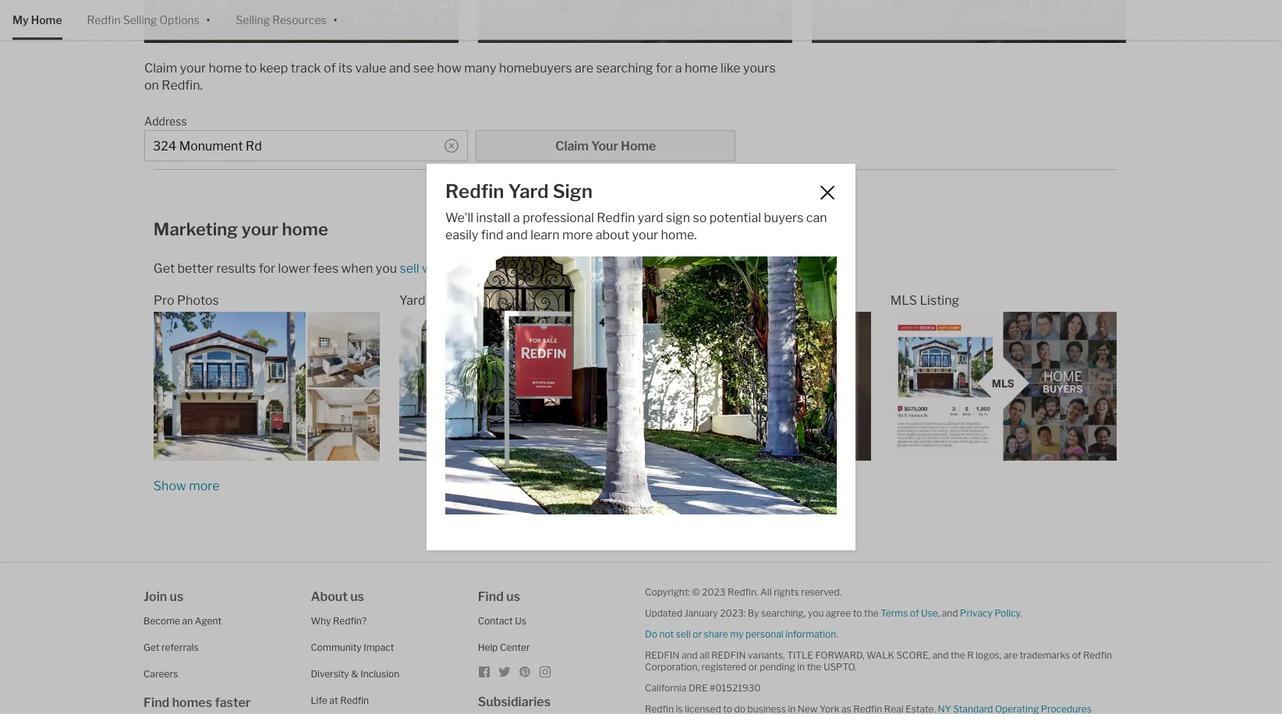 Task type: vqa. For each thing, say whether or not it's contained in the screenshot.
the rightmost "ft."
yes



Task type: locate. For each thing, give the bounding box(es) containing it.
0 horizontal spatial home
[[209, 61, 242, 76]]

0 horizontal spatial sq. ft.
[[423, 14, 449, 26]]

2 horizontal spatial us
[[506, 590, 520, 605]]

home right your
[[621, 139, 656, 154]]

2 listing from the left
[[920, 293, 959, 308]]

pending
[[760, 662, 795, 673]]

il left 60124
[[841, 28, 848, 37]]

claim inside claim your home to keep track of its value and see how many homebuyers are searching for a home like yours on redfin.
[[144, 61, 177, 76]]

2 elgin from the left
[[820, 28, 837, 37]]

find for find homes faster
[[144, 696, 169, 711]]

you
[[376, 261, 397, 276], [808, 608, 824, 619]]

yard up professional
[[508, 180, 549, 203]]

. down professional
[[566, 261, 568, 276]]

or left share
[[693, 629, 702, 641]]

redfin down the my on the right bottom of the page
[[711, 650, 746, 662]]

1 horizontal spatial yard
[[508, 180, 549, 203]]

and left see
[[389, 61, 411, 76]]

find up contact on the left bottom of the page
[[478, 590, 504, 605]]

why redfin? button
[[311, 616, 367, 627]]

0 horizontal spatial ▾
[[206, 12, 211, 25]]

#01521930
[[710, 683, 761, 694]]

rd inside 324 monument rd elgin , il 60124
[[892, 13, 905, 25]]

claim left your
[[555, 139, 589, 154]]

elgin for 324 monument rd elgin , il
[[486, 28, 504, 37]]

listing left the flyer
[[645, 293, 684, 308]]

updated
[[645, 608, 682, 619]]

an
[[182, 616, 193, 627]]

us right join
[[170, 590, 184, 605]]

1 vertical spatial are
[[1004, 650, 1018, 662]]

redfin up about
[[597, 211, 635, 225]]

more right the show
[[189, 479, 220, 494]]

0 vertical spatial get
[[154, 261, 175, 276]]

2 monument from the left
[[507, 13, 555, 25]]

1 ▾ from the left
[[206, 12, 211, 25]]

redfin
[[645, 650, 679, 662], [711, 650, 746, 662]]

1 horizontal spatial are
[[1004, 650, 1018, 662]]

3 baths from the left
[[1055, 14, 1081, 26]]

my home
[[12, 13, 62, 27]]

2 horizontal spatial your
[[632, 228, 658, 243]]

▾ inside the selling resources ▾
[[333, 12, 338, 25]]

1 vertical spatial more
[[189, 479, 220, 494]]

1 horizontal spatial rd
[[892, 13, 905, 25]]

0 vertical spatial or
[[693, 629, 702, 641]]

claim
[[144, 61, 177, 76], [555, 139, 589, 154]]

2 redfin from the left
[[711, 650, 746, 662]]

us
[[170, 590, 184, 605], [350, 590, 364, 605], [506, 590, 520, 605]]

1 vertical spatial get
[[144, 642, 159, 654]]

monument
[[173, 13, 221, 25], [507, 13, 555, 25], [841, 13, 889, 25]]

1 horizontal spatial ft.
[[772, 14, 783, 26]]

1 vertical spatial a
[[513, 211, 520, 225]]

1 horizontal spatial or
[[749, 662, 758, 673]]

rd inside 324 monument rd elgin , il
[[559, 13, 571, 25]]

0 vertical spatial home
[[31, 13, 62, 27]]

1 sq. ft. from the left
[[423, 14, 449, 26]]

il up homebuyers
[[507, 28, 514, 37]]

local redfin agent
[[459, 261, 566, 276]]

monument up 76020
[[173, 13, 221, 25]]

searching,
[[761, 608, 806, 619]]

get left better
[[154, 261, 175, 276]]

1 redfin from the left
[[645, 650, 679, 662]]

the right in
[[807, 662, 821, 673]]

0 vertical spatial yard
[[508, 180, 549, 203]]

pro photos
[[154, 293, 219, 308]]

and right score,
[[932, 650, 949, 662]]

sq. for 324 monument reno , tx 76020
[[423, 14, 436, 26]]

home for claim your home to keep track of its value and see how many homebuyers are searching for a home like yours on redfin.
[[209, 61, 242, 76]]

elgin up many
[[486, 28, 504, 37]]

3 sq. from the left
[[1090, 14, 1104, 26]]

us up redfin? on the bottom left
[[350, 590, 364, 605]]

2 selling from the left
[[236, 13, 270, 27]]

324 inside "324 monument reno , tx 76020"
[[152, 13, 170, 25]]

▾ up 76020
[[206, 12, 211, 25]]

0 horizontal spatial claim
[[144, 61, 177, 76]]

1 horizontal spatial you
[[808, 608, 824, 619]]

your down 76020
[[180, 61, 206, 76]]

2 us from the left
[[350, 590, 364, 605]]

0 vertical spatial claim
[[144, 61, 177, 76]]

see
[[413, 61, 434, 76]]

1 horizontal spatial beds
[[688, 14, 710, 26]]

0 vertical spatial redfin.
[[162, 78, 203, 93]]

0 horizontal spatial beds
[[354, 14, 376, 26]]

redfin yard sign
[[445, 180, 593, 203]]

sign
[[553, 180, 593, 203], [428, 293, 454, 308]]

324 for 324 monument rd elgin , il
[[486, 13, 504, 25]]

variants,
[[748, 650, 785, 662]]

a right with in the left top of the page
[[450, 261, 456, 276]]

elgin left 60124
[[820, 28, 837, 37]]

1 sq. from the left
[[423, 14, 436, 26]]

0 horizontal spatial home
[[31, 13, 62, 27]]

home up lower
[[282, 219, 328, 240]]

home inside claim your home button
[[621, 139, 656, 154]]

2 horizontal spatial .
[[1020, 608, 1022, 619]]

sq. ft. for 324 monument rd elgin , il
[[757, 14, 783, 26]]

baths for 324 monument rd elgin , il 60124
[[1055, 14, 1081, 26]]

redfin yard sign dialog
[[427, 164, 855, 550]]

0 vertical spatial sign
[[553, 180, 593, 203]]

1 vertical spatial sell
[[676, 629, 691, 641]]

claim inside button
[[555, 139, 589, 154]]

copyright: © 2023 redfin. all rights reserved.
[[645, 587, 842, 598]]

community
[[311, 642, 362, 654]]

1 horizontal spatial sq.
[[757, 14, 770, 26]]

listing flyer
[[645, 293, 716, 308]]

0 horizontal spatial a
[[450, 261, 456, 276]]

a inside we'll install a professional redfin yard sign so potential buyers can easily find and learn more about your home.
[[513, 211, 520, 225]]

life
[[311, 695, 327, 707]]

for left lower
[[259, 261, 275, 276]]

0 horizontal spatial for
[[259, 261, 275, 276]]

are right logos,
[[1004, 650, 1018, 662]]

a inside claim your home to keep track of its value and see how many homebuyers are searching for a home like yours on redfin.
[[675, 61, 682, 76]]

selling up the reno
[[123, 13, 157, 27]]

the left terms on the right of the page
[[864, 608, 879, 619]]

elgin for 324 monument rd elgin , il 60124
[[820, 28, 837, 37]]

are inside redfin and all redfin variants, title forward, walk score, and the r logos, are trademarks of redfin corporation, registered or pending in the uspto.
[[1004, 650, 1018, 662]]

0 vertical spatial more
[[562, 228, 593, 243]]

when
[[341, 261, 373, 276]]

1 elgin from the left
[[486, 28, 504, 37]]

of left its
[[324, 61, 336, 76]]

1 horizontal spatial ▾
[[333, 12, 338, 25]]

redfin inside we'll install a professional redfin yard sign so potential buyers can easily find and learn more about your home.
[[597, 211, 635, 225]]

you right when at the top left of the page
[[376, 261, 397, 276]]

easily
[[445, 228, 478, 243]]

yard down with in the left top of the page
[[399, 293, 425, 308]]

us up us
[[506, 590, 520, 605]]

yard
[[638, 211, 663, 225]]

sign inside dialog
[[553, 180, 593, 203]]

and right find
[[506, 228, 528, 243]]

redfin. left all
[[728, 587, 758, 598]]

1 horizontal spatial sq. ft.
[[757, 14, 783, 26]]

1 horizontal spatial home
[[282, 219, 328, 240]]

0 horizontal spatial il
[[507, 28, 514, 37]]

rd for 324 monument rd elgin , il
[[559, 13, 571, 25]]

▾
[[206, 12, 211, 25], [333, 12, 338, 25]]

redfin down not
[[645, 650, 679, 662]]

resources
[[272, 13, 327, 27]]

selling left resources on the left top
[[236, 13, 270, 27]]

why redfin?
[[311, 616, 367, 627]]

show
[[154, 479, 186, 494]]

and left "all"
[[681, 650, 698, 662]]

0 horizontal spatial sign
[[428, 293, 454, 308]]

privacy
[[960, 608, 993, 619]]

your inside claim your home to keep track of its value and see how many homebuyers are searching for a home like yours on redfin.
[[180, 61, 206, 76]]

get for get referrals
[[144, 642, 159, 654]]

redfin
[[87, 13, 121, 27], [445, 180, 504, 203], [597, 211, 635, 225], [1083, 650, 1112, 662], [340, 695, 369, 707]]

a
[[675, 61, 682, 76], [513, 211, 520, 225], [450, 261, 456, 276]]

1 horizontal spatial of
[[910, 608, 919, 619]]

0 horizontal spatial your
[[180, 61, 206, 76]]

baths
[[387, 14, 413, 26], [721, 14, 747, 26], [1055, 14, 1081, 26]]

1 horizontal spatial your
[[241, 219, 278, 240]]

2 horizontal spatial sq.
[[1090, 14, 1104, 26]]

1 horizontal spatial 324
[[486, 13, 504, 25]]

monument for 324 monument rd elgin , il 60124
[[841, 13, 889, 25]]

1 horizontal spatial monument
[[507, 13, 555, 25]]

claim your home button
[[476, 130, 735, 162]]

1 horizontal spatial baths
[[721, 14, 747, 26]]

redfin. inside claim your home to keep track of its value and see how many homebuyers are searching for a home like yours on redfin.
[[162, 78, 203, 93]]

0 horizontal spatial 324
[[152, 13, 170, 25]]

1 horizontal spatial a
[[513, 211, 520, 225]]

1 horizontal spatial selling
[[236, 13, 270, 27]]

3 monument from the left
[[841, 13, 889, 25]]

the left r
[[951, 650, 965, 662]]

redfin selling options ▾
[[87, 12, 211, 27]]

to right agree
[[853, 608, 862, 619]]

redfin right the my home
[[87, 13, 121, 27]]

my
[[12, 13, 29, 27]]

your inside we'll install a professional redfin yard sign so potential buyers can easily find and learn more about your home.
[[632, 228, 658, 243]]

or inside redfin and all redfin variants, title forward, walk score, and the r logos, are trademarks of redfin corporation, registered or pending in the uspto.
[[749, 662, 758, 673]]

0 horizontal spatial yard
[[399, 293, 425, 308]]

324 inside 324 monument rd elgin , il
[[486, 13, 504, 25]]

walk
[[866, 650, 894, 662]]

2 horizontal spatial 324
[[820, 13, 837, 25]]

1 ft. from the left
[[438, 14, 449, 26]]

2 beds from the left
[[688, 14, 710, 26]]

and inside we'll install a professional redfin yard sign so potential buyers can easily find and learn more about your home.
[[506, 228, 528, 243]]

sign down with in the left top of the page
[[428, 293, 454, 308]]

selling inside the selling resources ▾
[[236, 13, 270, 27]]

monument for 324 monument rd elgin , il
[[507, 13, 555, 25]]

0 vertical spatial are
[[575, 61, 593, 76]]

home down 76020
[[209, 61, 242, 76]]

its
[[338, 61, 353, 76]]

sq. ft.
[[423, 14, 449, 26], [757, 14, 783, 26], [1090, 14, 1117, 26]]

1 vertical spatial redfin.
[[728, 587, 758, 598]]

redfin yard sign image inside dialog
[[445, 257, 837, 515]]

2 324 from the left
[[486, 13, 504, 25]]

1 vertical spatial of
[[910, 608, 919, 619]]

. right privacy on the bottom
[[1020, 608, 1022, 619]]

1 vertical spatial sign
[[428, 293, 454, 308]]

use
[[921, 608, 938, 619]]

0 horizontal spatial selling
[[123, 13, 157, 27]]

0 horizontal spatial redfin
[[645, 650, 679, 662]]

0 vertical spatial sell
[[400, 261, 419, 276]]

find down careers
[[144, 696, 169, 711]]

do not sell or share my personal information .
[[645, 629, 838, 641]]

redfin right trademarks
[[1083, 650, 1112, 662]]

1 horizontal spatial us
[[350, 590, 364, 605]]

2 rd from the left
[[892, 13, 905, 25]]

claim your home
[[555, 139, 656, 154]]

monument inside "324 monument reno , tx 76020"
[[173, 13, 221, 25]]

2023:
[[720, 608, 746, 619]]

and right use on the right
[[942, 608, 958, 619]]

registered
[[702, 662, 747, 673]]

1 horizontal spatial sell
[[676, 629, 691, 641]]

or left pending
[[749, 662, 758, 673]]

we'll
[[445, 211, 473, 225]]

listing right mls
[[920, 293, 959, 308]]

many
[[464, 61, 496, 76]]

0 horizontal spatial .
[[566, 261, 568, 276]]

get for get better results for lower fees when you sell with a local redfin agent .
[[154, 261, 175, 276]]

my home link
[[12, 0, 62, 40]]

home left like
[[685, 61, 718, 76]]

1 324 from the left
[[152, 13, 170, 25]]

2 vertical spatial a
[[450, 261, 456, 276]]

1 rd from the left
[[559, 13, 571, 25]]

marketing your home
[[154, 219, 328, 240]]

1 il from the left
[[507, 28, 514, 37]]

,
[[171, 28, 173, 37], [504, 28, 505, 37], [837, 28, 839, 37], [938, 608, 940, 619]]

sign
[[666, 211, 690, 225]]

2 sq. from the left
[[757, 14, 770, 26]]

free professional listing photos image
[[154, 312, 380, 461]]

1 beds from the left
[[354, 14, 376, 26]]

elgin inside 324 monument rd elgin , il
[[486, 28, 504, 37]]

to inside claim your home to keep track of its value and see how many homebuyers are searching for a home like yours on redfin.
[[245, 61, 257, 76]]

claim your home to keep track of its value and see how many homebuyers are searching for a home like yours on redfin.
[[144, 61, 776, 93]]

1 horizontal spatial home
[[621, 139, 656, 154]]

0 horizontal spatial of
[[324, 61, 336, 76]]

1 listing from the left
[[645, 293, 684, 308]]

1 horizontal spatial elgin
[[820, 28, 837, 37]]

1 horizontal spatial more
[[562, 228, 593, 243]]

2 il from the left
[[841, 28, 848, 37]]

0 horizontal spatial sq.
[[423, 14, 436, 26]]

2 sq. ft. from the left
[[757, 14, 783, 26]]

get better results for lower fees when you sell with a local redfin agent .
[[154, 261, 568, 276]]

get up careers
[[144, 642, 159, 654]]

0 horizontal spatial rd
[[559, 13, 571, 25]]

we'll install a professional redfin yard sign so potential buyers can easily find and learn more about your home.
[[445, 211, 827, 243]]

0 horizontal spatial you
[[376, 261, 397, 276]]

0 horizontal spatial listing
[[645, 293, 684, 308]]

0 horizontal spatial us
[[170, 590, 184, 605]]

redfin yard sign image for pro photos
[[399, 312, 626, 461]]

0 horizontal spatial or
[[693, 629, 702, 641]]

a right install
[[513, 211, 520, 225]]

sq. for 324 monument rd elgin , il 60124
[[1090, 14, 1104, 26]]

1 vertical spatial claim
[[555, 139, 589, 154]]

home right "my"
[[31, 13, 62, 27]]

324
[[152, 13, 170, 25], [486, 13, 504, 25], [820, 13, 837, 25]]

1 horizontal spatial .
[[836, 629, 838, 641]]

3 ft. from the left
[[1106, 14, 1117, 26]]

for right searching at the top of page
[[656, 61, 672, 76]]

life at redfin button
[[311, 695, 369, 707]]

1 monument from the left
[[173, 13, 221, 25]]

to
[[245, 61, 257, 76], [853, 608, 862, 619]]

0 horizontal spatial redfin.
[[162, 78, 203, 93]]

2 ft. from the left
[[772, 14, 783, 26]]

monument inside 324 monument rd elgin , il
[[507, 13, 555, 25]]

selling
[[123, 13, 157, 27], [236, 13, 270, 27]]

of left use on the right
[[910, 608, 919, 619]]

learn
[[530, 228, 560, 243]]

0 horizontal spatial more
[[189, 479, 220, 494]]

2 horizontal spatial monument
[[841, 13, 889, 25]]

0 horizontal spatial ft.
[[438, 14, 449, 26]]

il inside 324 monument rd elgin , il 60124
[[841, 28, 848, 37]]

so
[[693, 211, 707, 225]]

marketing
[[154, 219, 238, 240]]

▾ right resources on the left top
[[333, 12, 338, 25]]

ft. for 324 monument rd elgin , il
[[772, 14, 783, 26]]

your up results on the left of the page
[[241, 219, 278, 240]]

your down yard
[[632, 228, 658, 243]]

sq.
[[423, 14, 436, 26], [757, 14, 770, 26], [1090, 14, 1104, 26]]

2 horizontal spatial home
[[685, 61, 718, 76]]

324 monument rd elgin , il
[[486, 13, 571, 37]]

elgin inside 324 monument rd elgin , il 60124
[[820, 28, 837, 37]]

0 horizontal spatial are
[[575, 61, 593, 76]]

3 us from the left
[[506, 590, 520, 605]]

1 horizontal spatial find
[[478, 590, 504, 605]]

2 ▾ from the left
[[333, 12, 338, 25]]

more down professional
[[562, 228, 593, 243]]

0 horizontal spatial baths
[[387, 14, 413, 26]]

1 horizontal spatial for
[[656, 61, 672, 76]]

reserved.
[[801, 587, 842, 598]]

0 horizontal spatial elgin
[[486, 28, 504, 37]]

redfin facebook image
[[478, 666, 490, 679]]

1 horizontal spatial il
[[841, 28, 848, 37]]

redfin pinterest image
[[518, 666, 531, 679]]

1 horizontal spatial the
[[864, 608, 879, 619]]

3 324 from the left
[[820, 13, 837, 25]]

, up homebuyers
[[504, 28, 505, 37]]

of right trademarks
[[1072, 650, 1081, 662]]

sell left with in the left top of the page
[[400, 261, 419, 276]]

0 vertical spatial to
[[245, 61, 257, 76]]

2 vertical spatial of
[[1072, 650, 1081, 662]]

you up information
[[808, 608, 824, 619]]

1 selling from the left
[[123, 13, 157, 27]]

ft. for 324 monument rd elgin , il 60124
[[1106, 14, 1117, 26]]

il inside 324 monument rd elgin , il
[[507, 28, 514, 37]]

1 horizontal spatial to
[[853, 608, 862, 619]]

1 horizontal spatial sign
[[553, 180, 593, 203]]

sell right not
[[676, 629, 691, 641]]

are left searching at the top of page
[[575, 61, 593, 76]]

2 horizontal spatial baths
[[1055, 14, 1081, 26]]

1 vertical spatial for
[[259, 261, 275, 276]]

home
[[31, 13, 62, 27], [621, 139, 656, 154]]

, left tx
[[171, 28, 173, 37]]

3 sq. ft. from the left
[[1090, 14, 1117, 26]]

your for marketing
[[241, 219, 278, 240]]

monument up 60124
[[841, 13, 889, 25]]

sell with a local redfin agent link
[[400, 261, 566, 276]]

redfin yard sign image for redfin yard sign
[[445, 257, 837, 515]]

2 horizontal spatial sq. ft.
[[1090, 14, 1117, 26]]

us for join us
[[170, 590, 184, 605]]

1 us from the left
[[170, 590, 184, 605]]

, left 60124
[[837, 28, 839, 37]]

0 vertical spatial a
[[675, 61, 682, 76]]

.
[[566, 261, 568, 276], [1020, 608, 1022, 619], [836, 629, 838, 641]]

0 vertical spatial for
[[656, 61, 672, 76]]

install
[[476, 211, 510, 225]]

monument inside 324 monument rd elgin , il 60124
[[841, 13, 889, 25]]

1 vertical spatial to
[[853, 608, 862, 619]]

2 baths from the left
[[721, 14, 747, 26]]

, inside 324 monument rd elgin , il 60124
[[837, 28, 839, 37]]

beds
[[354, 14, 376, 26], [688, 14, 710, 26], [1022, 14, 1044, 26]]

3 beds from the left
[[1022, 14, 1044, 26]]

claim up "on"
[[144, 61, 177, 76]]

redfin. right "on"
[[162, 78, 203, 93]]

324 inside 324 monument rd elgin , il 60124
[[820, 13, 837, 25]]

homes
[[172, 696, 212, 711]]

monument up homebuyers
[[507, 13, 555, 25]]

1 horizontal spatial redfin.
[[728, 587, 758, 598]]

2 vertical spatial .
[[836, 629, 838, 641]]

sign up professional
[[553, 180, 593, 203]]

track
[[291, 61, 321, 76]]

to left keep at the top of the page
[[245, 61, 257, 76]]

redfin yard sign image
[[445, 257, 837, 515], [399, 312, 626, 461]]

and
[[389, 61, 411, 76], [506, 228, 528, 243], [942, 608, 958, 619], [681, 650, 698, 662], [932, 650, 949, 662]]

redfin instagram image
[[539, 666, 551, 679]]

a left like
[[675, 61, 682, 76]]

1 baths from the left
[[387, 14, 413, 26]]

help center button
[[478, 642, 530, 654]]

. down agree
[[836, 629, 838, 641]]

us for about us
[[350, 590, 364, 605]]

more inside we'll install a professional redfin yard sign so potential buyers can easily find and learn more about your home.
[[562, 228, 593, 243]]



Task type: describe. For each thing, give the bounding box(es) containing it.
of inside claim your home to keep track of its value and see how many homebuyers are searching for a home like yours on redfin.
[[324, 61, 336, 76]]

sq. ft. for 324 monument rd elgin , il 60124
[[1090, 14, 1117, 26]]

selling resources ▾
[[236, 12, 338, 27]]

forward,
[[815, 650, 864, 662]]

60124
[[850, 28, 874, 37]]

california
[[645, 683, 686, 694]]

2 horizontal spatial the
[[951, 650, 965, 662]]

, inside 324 monument rd elgin , il
[[504, 28, 505, 37]]

information
[[785, 629, 836, 641]]

lower
[[278, 261, 310, 276]]

all
[[760, 587, 772, 598]]

january
[[684, 608, 718, 619]]

324 monument rd elgin , il 60124
[[820, 13, 905, 37]]

claim for claim your home
[[555, 139, 589, 154]]

homebuyers
[[499, 61, 572, 76]]

us for find us
[[506, 590, 520, 605]]

why
[[311, 616, 331, 627]]

home.
[[661, 228, 697, 243]]

photos
[[177, 293, 219, 308]]

at
[[329, 695, 338, 707]]

buyers
[[764, 211, 804, 225]]

about
[[596, 228, 629, 243]]

pro
[[154, 293, 174, 308]]

find for find us
[[478, 590, 504, 605]]

claim for claim your home to keep track of its value and see how many homebuyers are searching for a home like yours on redfin.
[[144, 61, 177, 76]]

1 vertical spatial you
[[808, 608, 824, 619]]

redfin inside "redfin selling options ▾"
[[87, 13, 121, 27]]

share
[[704, 629, 728, 641]]

yours
[[743, 61, 776, 76]]

terms of use link
[[881, 608, 938, 619]]

redfin inside redfin and all redfin variants, title forward, walk score, and the r logos, are trademarks of redfin corporation, registered or pending in the uspto.
[[1083, 650, 1112, 662]]

0 horizontal spatial the
[[807, 662, 821, 673]]

faster
[[215, 696, 251, 711]]

0 vertical spatial .
[[566, 261, 568, 276]]

not
[[659, 629, 674, 641]]

2023
[[702, 587, 726, 598]]

monument for 324 monument reno , tx 76020
[[173, 13, 221, 25]]

results
[[216, 261, 256, 276]]

find
[[481, 228, 503, 243]]

redfin selling options link
[[87, 0, 200, 40]]

324 for 324 monument rd elgin , il 60124
[[820, 13, 837, 25]]

agree
[[826, 608, 851, 619]]

, inside "324 monument reno , tx 76020"
[[171, 28, 173, 37]]

logos,
[[976, 650, 1002, 662]]

find homes faster
[[144, 696, 251, 711]]

home inside my home link
[[31, 13, 62, 27]]

il for 324 monument rd elgin , il 60124
[[841, 28, 848, 37]]

▾ inside "redfin selling options ▾"
[[206, 12, 211, 25]]

©
[[692, 587, 700, 598]]

join
[[144, 590, 167, 605]]

mls
[[890, 293, 917, 308]]

all
[[700, 650, 709, 662]]

terms
[[881, 608, 908, 619]]

copyright:
[[645, 587, 690, 598]]

center
[[500, 642, 530, 654]]

uspto.
[[823, 662, 857, 673]]

0 vertical spatial you
[[376, 261, 397, 276]]

diversity & inclusion button
[[311, 669, 399, 680]]

careers
[[144, 669, 178, 680]]

fees
[[313, 261, 339, 276]]

trademarks
[[1020, 650, 1070, 662]]

can
[[806, 211, 827, 225]]

become an agent
[[144, 616, 222, 627]]

like
[[721, 61, 741, 76]]

policy
[[995, 608, 1020, 619]]

potential
[[709, 211, 761, 225]]

contact us
[[478, 616, 526, 627]]

selling inside "redfin selling options ▾"
[[123, 13, 157, 27]]

referrals
[[162, 642, 199, 654]]

show more
[[154, 479, 220, 494]]

sq. ft. for 324 monument reno , tx 76020
[[423, 14, 449, 26]]

1 vertical spatial yard
[[399, 293, 425, 308]]

and inside claim your home to keep track of its value and see how many homebuyers are searching for a home like yours on redfin.
[[389, 61, 411, 76]]

impact
[[364, 642, 394, 654]]

redfin yard sign element
[[445, 180, 799, 203]]

beds for 324 monument rd elgin , il 60124
[[1022, 14, 1044, 26]]

il for 324 monument rd elgin , il
[[507, 28, 514, 37]]

redfin right at
[[340, 695, 369, 707]]

how
[[437, 61, 462, 76]]

keep
[[259, 61, 288, 76]]

home for marketing your home
[[282, 219, 328, 240]]

subsidiaries
[[478, 695, 551, 710]]

beds for 324 monument reno , tx 76020
[[354, 14, 376, 26]]

rights
[[774, 587, 799, 598]]

diversity & inclusion
[[311, 669, 399, 680]]

324 monument reno , tx 76020
[[152, 13, 221, 37]]

contact
[[478, 616, 513, 627]]

become
[[144, 616, 180, 627]]

beds for 324 monument rd elgin , il
[[688, 14, 710, 26]]

community impact
[[311, 642, 394, 654]]

inclusion
[[360, 669, 399, 680]]

mls listing
[[890, 293, 959, 308]]

selling resources link
[[236, 0, 327, 40]]

address
[[144, 115, 187, 128]]

reno
[[152, 28, 171, 37]]

ft. for 324 monument reno , tx 76020
[[438, 14, 449, 26]]

r
[[967, 650, 974, 662]]

professional
[[523, 211, 594, 225]]

dre
[[689, 683, 708, 694]]

baths for 324 monument rd elgin , il
[[721, 14, 747, 26]]

get referrals
[[144, 642, 199, 654]]

about
[[311, 590, 348, 605]]

redfin twitter image
[[498, 666, 511, 679]]

your for claim
[[180, 61, 206, 76]]

personal
[[746, 629, 783, 641]]

for inside claim your home to keep track of its value and see how many homebuyers are searching for a home like yours on redfin.
[[656, 61, 672, 76]]

sq. for 324 monument rd elgin , il
[[757, 14, 770, 26]]

of inside redfin and all redfin variants, title forward, walk score, and the r logos, are trademarks of redfin corporation, registered or pending in the uspto.
[[1072, 650, 1081, 662]]

1 vertical spatial .
[[1020, 608, 1022, 619]]

value
[[355, 61, 386, 76]]

professional listing flyer image
[[645, 312, 871, 461]]

show more link
[[154, 479, 220, 494]]

community impact button
[[311, 642, 394, 654]]

careers button
[[144, 669, 178, 680]]

324 for 324 monument reno , tx 76020
[[152, 13, 170, 25]]

search input image
[[445, 139, 459, 153]]

yard inside 'redfin yard sign' dialog
[[508, 180, 549, 203]]

tx
[[174, 28, 185, 37]]

redfin up we'll
[[445, 180, 504, 203]]

with
[[422, 261, 447, 276]]

redfin and all redfin variants, title forward, walk score, and the r logos, are trademarks of redfin corporation, registered or pending in the uspto.
[[645, 650, 1112, 673]]

, left privacy on the bottom
[[938, 608, 940, 619]]

by
[[748, 608, 759, 619]]

get referrals button
[[144, 642, 199, 654]]

76020
[[187, 28, 212, 37]]

help center
[[478, 642, 530, 654]]

privacy policy link
[[960, 608, 1020, 619]]

local mls listing image
[[890, 312, 1117, 461]]

are inside claim your home to keep track of its value and see how many homebuyers are searching for a home like yours on redfin.
[[575, 61, 593, 76]]

diversity
[[311, 669, 349, 680]]

rd for 324 monument rd elgin , il 60124
[[892, 13, 905, 25]]

baths for 324 monument reno , tx 76020
[[387, 14, 413, 26]]



